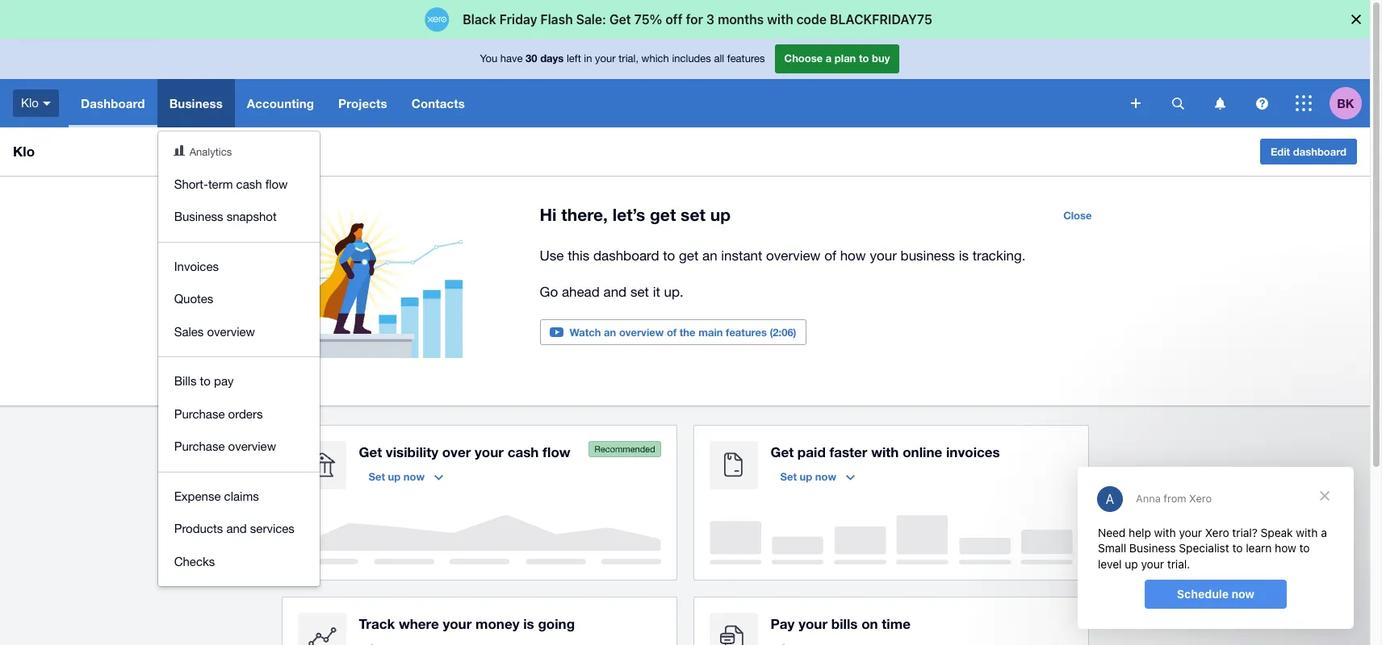 Task type: vqa. For each thing, say whether or not it's contained in the screenshot.
the More options image
no



Task type: describe. For each thing, give the bounding box(es) containing it.
ahead
[[562, 284, 600, 300]]

overview inside purchase overview link
[[228, 440, 276, 454]]

overview inside watch an overview of the main features (2:06) button
[[619, 326, 664, 339]]

1 vertical spatial get
[[679, 248, 699, 264]]

tracking.
[[973, 248, 1026, 264]]

set up now button for your
[[771, 464, 865, 490]]

contacts button
[[399, 79, 477, 128]]

1 vertical spatial dashboard
[[593, 248, 659, 264]]

pay
[[214, 375, 234, 388]]

invoices preview bar graph image
[[709, 516, 1073, 565]]

1 horizontal spatial up
[[710, 205, 731, 225]]

checks link
[[158, 546, 319, 579]]

close
[[1064, 209, 1092, 222]]

faster
[[830, 444, 868, 461]]

bills
[[174, 375, 197, 388]]

business snapshot
[[174, 210, 277, 224]]

you have 30 days left in your trial, which includes all features
[[480, 52, 765, 65]]

it
[[653, 284, 660, 300]]

on
[[862, 616, 878, 633]]

hi
[[540, 205, 557, 225]]

business button
[[157, 79, 235, 128]]

purchase overview link
[[158, 431, 319, 464]]

bills
[[832, 616, 858, 633]]

quotes link
[[158, 283, 319, 316]]

there,
[[561, 205, 608, 225]]

business
[[901, 248, 955, 264]]

sales overview link
[[158, 316, 319, 349]]

contacts
[[412, 96, 465, 111]]

plan
[[835, 52, 856, 65]]

invoices
[[946, 444, 1000, 461]]

pay your bills on time
[[771, 616, 911, 633]]

header chart image
[[173, 145, 185, 156]]

go
[[540, 284, 558, 300]]

klo button
[[0, 79, 69, 128]]

expense claims link
[[158, 481, 319, 514]]

going
[[538, 616, 575, 633]]

purchase for purchase overview
[[174, 440, 225, 454]]

0 horizontal spatial get
[[650, 205, 676, 225]]

svg image inside the klo popup button
[[43, 102, 51, 106]]

choose a plan to buy
[[784, 52, 890, 65]]

watch an overview of the main features (2:06) button
[[540, 320, 807, 346]]

bills to pay link
[[158, 366, 319, 398]]

an inside button
[[604, 326, 616, 339]]

1 vertical spatial dialog
[[1078, 467, 1354, 630]]

your right how
[[870, 248, 897, 264]]

main
[[699, 326, 723, 339]]

your inside you have 30 days left in your trial, which includes all features
[[595, 53, 616, 65]]

hi there, let's get set up
[[540, 205, 731, 225]]

purchase for purchase orders
[[174, 407, 225, 421]]

bk
[[1337, 96, 1355, 110]]

features inside you have 30 days left in your trial, which includes all features
[[727, 53, 765, 65]]

set up now for where
[[369, 471, 425, 484]]

a
[[826, 52, 832, 65]]

svg image
[[1131, 99, 1141, 108]]

get for get visibility over your cash flow
[[359, 444, 382, 461]]

set for pay
[[780, 471, 797, 484]]

features inside button
[[726, 326, 767, 339]]

visibility
[[386, 444, 438, 461]]

track money icon image
[[298, 614, 346, 646]]

(2:06)
[[770, 326, 797, 339]]

flow inside 'link'
[[265, 177, 288, 191]]

services
[[250, 522, 295, 536]]

watch
[[570, 326, 601, 339]]

checks
[[174, 555, 215, 569]]

let's
[[613, 205, 645, 225]]

klo inside popup button
[[21, 96, 39, 110]]

business snapshot link
[[158, 201, 319, 234]]

recommended icon image
[[588, 442, 661, 458]]

in
[[584, 53, 592, 65]]

this
[[568, 248, 590, 264]]

your right pay
[[799, 616, 828, 633]]

all
[[714, 53, 724, 65]]

where
[[399, 616, 439, 633]]

accounting
[[247, 96, 314, 111]]

snapshot
[[227, 210, 277, 224]]

short-term cash flow
[[174, 177, 288, 191]]

set up now for your
[[780, 471, 837, 484]]

how
[[840, 248, 866, 264]]

dashboard inside "button"
[[1293, 145, 1347, 158]]

products
[[174, 522, 223, 536]]

you
[[480, 53, 498, 65]]

analytics
[[189, 146, 232, 158]]

left
[[567, 53, 581, 65]]

pay
[[771, 616, 795, 633]]

edit dashboard
[[1271, 145, 1347, 158]]

sales
[[174, 325, 204, 339]]

up for pay your bills on time
[[800, 471, 813, 484]]

1 horizontal spatial of
[[825, 248, 837, 264]]

use
[[540, 248, 564, 264]]

orders
[[228, 407, 263, 421]]

short-
[[174, 177, 208, 191]]

navigation containing dashboard
[[69, 79, 1120, 587]]

close button
[[1054, 203, 1102, 229]]

to for plan
[[859, 52, 869, 65]]

1 vertical spatial is
[[523, 616, 534, 633]]

projects
[[338, 96, 387, 111]]

projects button
[[326, 79, 399, 128]]

expense claims
[[174, 490, 259, 503]]

sales overview
[[174, 325, 255, 339]]



Task type: locate. For each thing, give the bounding box(es) containing it.
2 purchase from the top
[[174, 440, 225, 454]]

purchase overview
[[174, 440, 276, 454]]

2 vertical spatial to
[[200, 375, 211, 388]]

business for business
[[169, 96, 223, 111]]

1 horizontal spatial flow
[[543, 444, 571, 461]]

1 horizontal spatial is
[[959, 248, 969, 264]]

get paid faster with online invoices
[[771, 444, 1000, 461]]

0 horizontal spatial and
[[226, 522, 247, 536]]

business
[[169, 96, 223, 111], [174, 210, 223, 224]]

0 horizontal spatial get
[[359, 444, 382, 461]]

up up instant
[[710, 205, 731, 225]]

set up now button for where
[[359, 464, 453, 490]]

0 vertical spatial to
[[859, 52, 869, 65]]

0 vertical spatial flow
[[265, 177, 288, 191]]

0 vertical spatial set
[[681, 205, 706, 225]]

svg image
[[1296, 95, 1312, 111], [1172, 97, 1184, 109], [1215, 97, 1225, 109], [1256, 97, 1268, 109], [43, 102, 51, 106]]

get right let's
[[650, 205, 676, 225]]

banking icon image
[[298, 442, 346, 490]]

of left the
[[667, 326, 677, 339]]

is left tracking.
[[959, 248, 969, 264]]

get visibility over your cash flow
[[359, 444, 571, 461]]

0 horizontal spatial an
[[604, 326, 616, 339]]

up
[[710, 205, 731, 225], [388, 471, 401, 484], [800, 471, 813, 484]]

up.
[[664, 284, 684, 300]]

now for where
[[404, 471, 425, 484]]

set for track
[[369, 471, 385, 484]]

set up now button down the visibility
[[359, 464, 453, 490]]

invoices
[[174, 260, 219, 273]]

1 set up now button from the left
[[359, 464, 453, 490]]

and inside 'link'
[[226, 522, 247, 536]]

purchase
[[174, 407, 225, 421], [174, 440, 225, 454]]

1 horizontal spatial set
[[780, 471, 797, 484]]

1 vertical spatial to
[[663, 248, 675, 264]]

cash right over
[[508, 444, 539, 461]]

time
[[882, 616, 911, 633]]

0 horizontal spatial flow
[[265, 177, 288, 191]]

0 horizontal spatial of
[[667, 326, 677, 339]]

set up now
[[369, 471, 425, 484], [780, 471, 837, 484]]

set up now down paid
[[780, 471, 837, 484]]

set left it
[[631, 284, 649, 300]]

an left instant
[[703, 248, 718, 264]]

of
[[825, 248, 837, 264], [667, 326, 677, 339]]

have
[[500, 53, 523, 65]]

banking preview line graph image
[[298, 516, 661, 565]]

online
[[903, 444, 943, 461]]

your right over
[[475, 444, 504, 461]]

banner containing bk
[[0, 39, 1370, 587]]

days
[[540, 52, 564, 65]]

and down the expense claims link
[[226, 522, 247, 536]]

2 set from the left
[[780, 471, 797, 484]]

instant
[[721, 248, 763, 264]]

flow left the recommended icon
[[543, 444, 571, 461]]

1 horizontal spatial to
[[663, 248, 675, 264]]

set up now button down paid
[[771, 464, 865, 490]]

1 set from the left
[[369, 471, 385, 484]]

1 horizontal spatial an
[[703, 248, 718, 264]]

navigation
[[69, 79, 1120, 587]]

set right banking icon
[[369, 471, 385, 484]]

purchase orders
[[174, 407, 263, 421]]

use this dashboard to get an instant overview of how your business is tracking.
[[540, 248, 1026, 264]]

dashboard right edit
[[1293, 145, 1347, 158]]

overview inside sales overview link
[[207, 325, 255, 339]]

0 vertical spatial and
[[604, 284, 627, 300]]

1 vertical spatial an
[[604, 326, 616, 339]]

0 vertical spatial of
[[825, 248, 837, 264]]

0 horizontal spatial cash
[[236, 177, 262, 191]]

dashboard up go ahead and set it up.
[[593, 248, 659, 264]]

features
[[727, 53, 765, 65], [726, 326, 767, 339]]

0 horizontal spatial to
[[200, 375, 211, 388]]

0 horizontal spatial now
[[404, 471, 425, 484]]

0 vertical spatial is
[[959, 248, 969, 264]]

get
[[359, 444, 382, 461], [771, 444, 794, 461]]

products and services link
[[158, 514, 319, 546]]

bills icon image
[[709, 614, 758, 646]]

0 vertical spatial business
[[169, 96, 223, 111]]

0 horizontal spatial set
[[631, 284, 649, 300]]

1 horizontal spatial dashboard
[[1293, 145, 1347, 158]]

1 horizontal spatial set up now
[[780, 471, 837, 484]]

overview down orders
[[228, 440, 276, 454]]

money
[[476, 616, 520, 633]]

1 vertical spatial set
[[631, 284, 649, 300]]

2 horizontal spatial up
[[800, 471, 813, 484]]

products and services
[[174, 522, 295, 536]]

to left pay
[[200, 375, 211, 388]]

to inside 'link'
[[200, 375, 211, 388]]

edit
[[1271, 145, 1290, 158]]

accounting button
[[235, 79, 326, 128]]

cash right term
[[236, 177, 262, 191]]

purchase down bills to pay
[[174, 407, 225, 421]]

purchase down "purchase orders"
[[174, 440, 225, 454]]

1 horizontal spatial set
[[681, 205, 706, 225]]

your right in
[[595, 53, 616, 65]]

choose
[[784, 52, 823, 65]]

0 vertical spatial dashboard
[[1293, 145, 1347, 158]]

paid
[[798, 444, 826, 461]]

flow
[[265, 177, 288, 191], [543, 444, 571, 461]]

bills to pay
[[174, 375, 234, 388]]

2 set up now from the left
[[780, 471, 837, 484]]

1 vertical spatial and
[[226, 522, 247, 536]]

dashboard
[[81, 96, 145, 111]]

1 get from the left
[[359, 444, 382, 461]]

set up now down the visibility
[[369, 471, 425, 484]]

now down the visibility
[[404, 471, 425, 484]]

1 now from the left
[[404, 471, 425, 484]]

now down paid
[[815, 471, 837, 484]]

the
[[680, 326, 696, 339]]

includes
[[672, 53, 711, 65]]

invoices icon image
[[709, 442, 758, 490]]

1 vertical spatial of
[[667, 326, 677, 339]]

quotes
[[174, 292, 213, 306]]

dialog
[[0, 0, 1382, 39], [1078, 467, 1354, 630]]

0 horizontal spatial set
[[369, 471, 385, 484]]

dashboard
[[1293, 145, 1347, 158], [593, 248, 659, 264]]

to up up.
[[663, 248, 675, 264]]

business up the "header chart" icon
[[169, 96, 223, 111]]

cash inside 'link'
[[236, 177, 262, 191]]

purchase orders link
[[158, 398, 319, 431]]

go ahead and set it up.
[[540, 284, 684, 300]]

1 vertical spatial flow
[[543, 444, 571, 461]]

0 vertical spatial purchase
[[174, 407, 225, 421]]

now for your
[[815, 471, 837, 484]]

0 horizontal spatial up
[[388, 471, 401, 484]]

to left buy at the top right of page
[[859, 52, 869, 65]]

get
[[650, 205, 676, 225], [679, 248, 699, 264]]

0 horizontal spatial is
[[523, 616, 534, 633]]

edit dashboard button
[[1260, 139, 1357, 165]]

trial,
[[619, 53, 639, 65]]

2 now from the left
[[815, 471, 837, 484]]

0 vertical spatial cash
[[236, 177, 262, 191]]

1 purchase from the top
[[174, 407, 225, 421]]

track where your money is going
[[359, 616, 575, 633]]

get left the visibility
[[359, 444, 382, 461]]

of inside button
[[667, 326, 677, 339]]

2 get from the left
[[771, 444, 794, 461]]

2 horizontal spatial to
[[859, 52, 869, 65]]

with
[[871, 444, 899, 461]]

1 vertical spatial klo
[[13, 143, 35, 160]]

list box containing short-term cash flow
[[158, 132, 319, 587]]

business inside dropdown button
[[169, 96, 223, 111]]

watch an overview of the main features (2:06)
[[570, 326, 797, 339]]

1 horizontal spatial now
[[815, 471, 837, 484]]

set right let's
[[681, 205, 706, 225]]

claims
[[224, 490, 259, 503]]

1 vertical spatial business
[[174, 210, 223, 224]]

to for dashboard
[[663, 248, 675, 264]]

group
[[158, 132, 319, 587]]

is left "going" at the left of page
[[523, 616, 534, 633]]

get left paid
[[771, 444, 794, 461]]

overview right instant
[[766, 248, 821, 264]]

dashboard link
[[69, 79, 157, 128]]

1 vertical spatial cash
[[508, 444, 539, 461]]

0 vertical spatial dialog
[[0, 0, 1382, 39]]

get up up.
[[679, 248, 699, 264]]

1 horizontal spatial set up now button
[[771, 464, 865, 490]]

0 horizontal spatial set up now
[[369, 471, 425, 484]]

up down paid
[[800, 471, 813, 484]]

overview down it
[[619, 326, 664, 339]]

1 vertical spatial features
[[726, 326, 767, 339]]

list box
[[158, 132, 319, 587]]

features right "all"
[[727, 53, 765, 65]]

up down the visibility
[[388, 471, 401, 484]]

get for get paid faster with online invoices
[[771, 444, 794, 461]]

overview down quotes link
[[207, 325, 255, 339]]

1 horizontal spatial get
[[771, 444, 794, 461]]

set
[[681, 205, 706, 225], [631, 284, 649, 300]]

overview
[[766, 248, 821, 264], [207, 325, 255, 339], [619, 326, 664, 339], [228, 440, 276, 454]]

1 horizontal spatial get
[[679, 248, 699, 264]]

set
[[369, 471, 385, 484], [780, 471, 797, 484]]

1 vertical spatial purchase
[[174, 440, 225, 454]]

2 set up now button from the left
[[771, 464, 865, 490]]

group containing short-term cash flow
[[158, 132, 319, 587]]

features right main
[[726, 326, 767, 339]]

0 vertical spatial get
[[650, 205, 676, 225]]

klo
[[21, 96, 39, 110], [13, 143, 35, 160]]

business inside 'group'
[[174, 210, 223, 224]]

up for track where your money is going
[[388, 471, 401, 484]]

and right ahead
[[604, 284, 627, 300]]

an right watch
[[604, 326, 616, 339]]

which
[[642, 53, 669, 65]]

0 vertical spatial klo
[[21, 96, 39, 110]]

short-term cash flow link
[[158, 168, 319, 201]]

0 vertical spatial an
[[703, 248, 718, 264]]

business down short-
[[174, 210, 223, 224]]

1 set up now from the left
[[369, 471, 425, 484]]

expense
[[174, 490, 221, 503]]

set right invoices icon
[[780, 471, 797, 484]]

0 vertical spatial features
[[727, 53, 765, 65]]

banner
[[0, 39, 1370, 587]]

flow up the snapshot
[[265, 177, 288, 191]]

0 horizontal spatial dashboard
[[593, 248, 659, 264]]

business for business snapshot
[[174, 210, 223, 224]]

0 horizontal spatial set up now button
[[359, 464, 453, 490]]

term
[[208, 177, 233, 191]]

your right where
[[443, 616, 472, 633]]

1 horizontal spatial cash
[[508, 444, 539, 461]]

of left how
[[825, 248, 837, 264]]

track
[[359, 616, 395, 633]]

1 horizontal spatial and
[[604, 284, 627, 300]]

bk button
[[1330, 79, 1370, 128]]

invoices link
[[158, 251, 319, 283]]

30
[[526, 52, 537, 65]]



